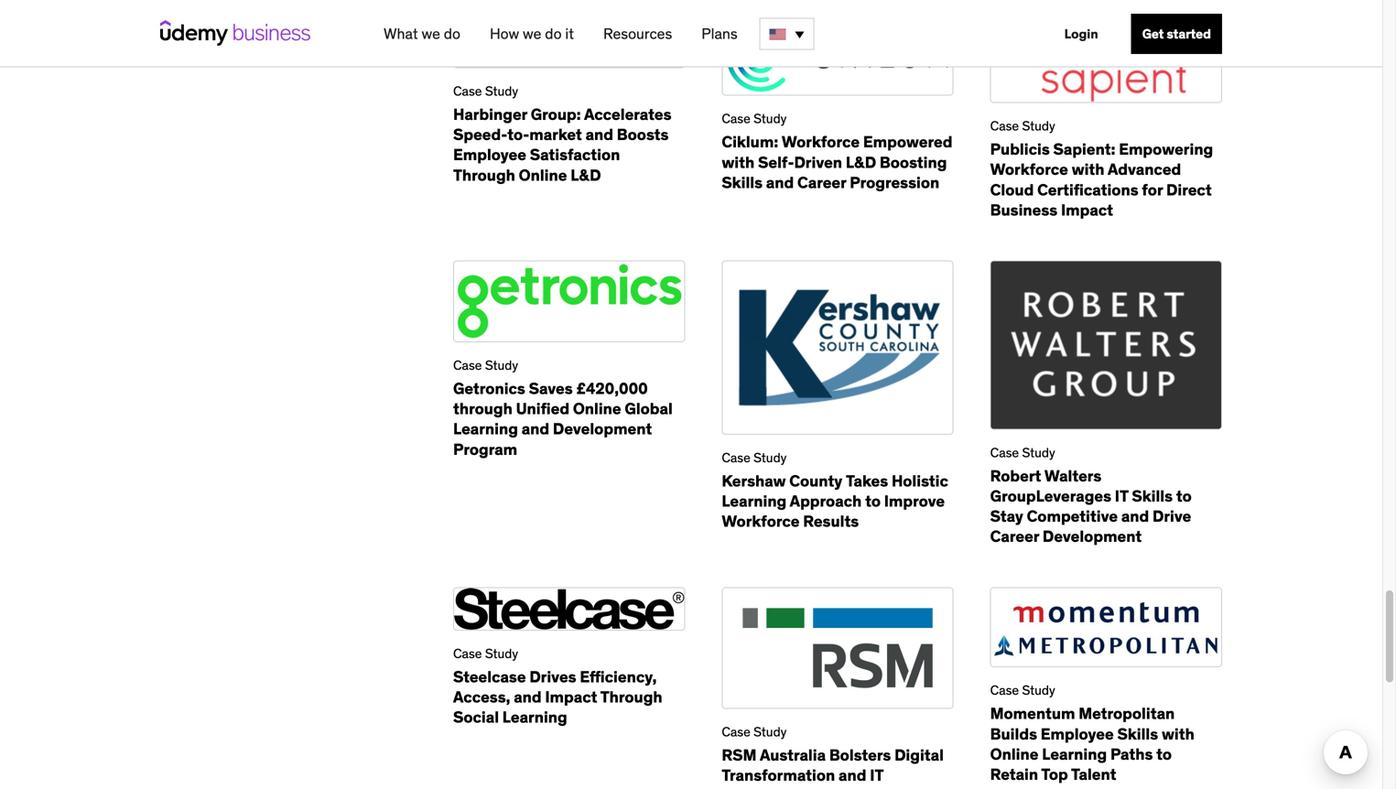 Task type: vqa. For each thing, say whether or not it's contained in the screenshot.
the rightmost to
yes



Task type: describe. For each thing, give the bounding box(es) containing it.
through inside case study steelcase drives efficiency, access, and impact through social learning
[[601, 688, 663, 707]]

study up robert
[[1023, 445, 1056, 461]]

plans button
[[695, 17, 745, 50]]

for
[[1143, 180, 1164, 200]]

to inside 'case study momentum metropolitan builds employee skills with online learning paths to retain top talent'
[[1157, 745, 1173, 764]]

social
[[453, 708, 499, 727]]

improve
[[885, 492, 945, 511]]

australia
[[760, 746, 826, 765]]

workforce inside workforce empowered with self-driven l&d boosting skills and career progression
[[782, 132, 860, 152]]

learning inside 'case study momentum metropolitan builds employee skills with online learning paths to retain top talent'
[[1043, 745, 1108, 764]]

market
[[530, 125, 582, 144]]

£420,000
[[577, 379, 648, 399]]

retain
[[991, 765, 1039, 785]]

employee inside 'case study momentum metropolitan builds employee skills with online learning paths to retain top talent'
[[1041, 724, 1115, 744]]

case for online
[[991, 683, 1020, 699]]

how
[[490, 24, 520, 43]]

skills inside 'case study momentum metropolitan builds employee skills with online learning paths to retain top talent'
[[1118, 724, 1159, 744]]

what we do
[[384, 24, 461, 43]]

robert
[[991, 466, 1042, 486]]

to stay competitive and drive career development
[[991, 486, 1192, 547]]

robert walters group
[[991, 466, 1102, 506]]

through
[[453, 399, 513, 419]]

case study for robert walters group
[[991, 445, 1056, 461]]

rsm
[[722, 746, 757, 765]]

workforce inside "takes holistic learning approach to improve workforce results"
[[722, 512, 800, 531]]

direct
[[1167, 180, 1213, 200]]

program
[[453, 440, 518, 459]]

career inside the to stay competitive and drive career development
[[991, 527, 1040, 547]]

drives
[[530, 667, 577, 687]]

competitive
[[1027, 507, 1119, 526]]

self-
[[759, 152, 795, 172]]

steelcase drives efficiency, access, and impact through social learning link
[[453, 667, 663, 727]]

1 vertical spatial skills
[[1133, 486, 1174, 506]]

study for global
[[485, 357, 519, 374]]

takes
[[846, 471, 889, 491]]

online inside case study getronics saves £420,000 through unified online global learning and development program
[[573, 399, 622, 419]]

rsm australia bolsters digital transformation and it upskilling with online learning link
[[722, 746, 954, 790]]

case study publicis sapient: empowering workforce with advanced cloud certifications for direct business impact
[[991, 118, 1214, 220]]

career inside workforce empowered with self-driven l&d boosting skills and career progression
[[798, 173, 847, 192]]

get
[[1143, 26, 1165, 42]]

resources
[[604, 24, 673, 43]]

paths
[[1111, 745, 1154, 764]]

we for what
[[422, 24, 441, 43]]

case for it
[[722, 724, 751, 741]]

with inside workforce empowered with self-driven l&d boosting skills and career progression
[[722, 152, 755, 172]]

case up kershaw
[[722, 450, 751, 466]]

and inside the to stay competitive and drive career development
[[1122, 507, 1150, 526]]

builds
[[991, 724, 1038, 744]]

holistic
[[892, 471, 949, 491]]

what
[[384, 24, 418, 43]]

advanced
[[1108, 160, 1182, 179]]

publicis
[[991, 139, 1050, 159]]

speed-
[[453, 125, 508, 144]]

cloud
[[991, 180, 1035, 200]]

approach
[[790, 492, 862, 511]]

menu navigation
[[369, 0, 1223, 68]]

get started link
[[1132, 14, 1223, 54]]

momentum metropolitan builds employee skills with online learning paths to retain top talent link
[[991, 704, 1195, 785]]

online inside case study rsm australia bolsters digital transformation and it upskilling with online learning
[[837, 786, 885, 790]]

development inside case study getronics saves £420,000 through unified online global learning and development program
[[553, 419, 652, 439]]

kershaw county
[[722, 471, 846, 491]]

digital
[[895, 746, 944, 765]]

what we do button
[[376, 17, 468, 50]]

certifications
[[1038, 180, 1139, 200]]

how we do it button
[[483, 17, 582, 50]]

online inside case study harbinger group: accelerates speed-to-market and boosts employee satisfaction through online l&d
[[519, 165, 567, 185]]

and inside workforce empowered with self-driven l&d boosting skills and career progression
[[767, 173, 794, 192]]

study up kershaw county in the right bottom of the page
[[754, 450, 787, 466]]

case study steelcase drives efficiency, access, and impact through social learning
[[453, 646, 663, 727]]

employee inside case study harbinger group: accelerates speed-to-market and boosts employee satisfaction through online l&d
[[453, 145, 527, 165]]

satisfaction
[[530, 145, 620, 165]]

case for and
[[453, 83, 482, 99]]

with inside case study publicis sapient: empowering workforce with advanced cloud certifications for direct business impact
[[1072, 160, 1105, 179]]

case for through
[[453, 646, 482, 662]]

0 vertical spatial it
[[1116, 486, 1129, 506]]

study for through
[[485, 646, 519, 662]]

business
[[991, 200, 1058, 220]]

top
[[1042, 765, 1069, 785]]

study for online
[[1023, 683, 1056, 699]]

it
[[566, 24, 574, 43]]

stay
[[991, 507, 1024, 526]]

metropolitan
[[1079, 704, 1176, 724]]

ciklum:
[[722, 132, 782, 152]]

case up ciklum:
[[722, 111, 751, 127]]

upskilling
[[722, 786, 797, 790]]

case study for kershaw county
[[722, 450, 787, 466]]

empowering
[[1120, 139, 1214, 159]]

case study rsm australia bolsters digital transformation and it upskilling with online learning
[[722, 724, 954, 790]]

group:
[[531, 104, 581, 124]]

workforce empowered with self-driven l&d boosting skills and career progression
[[722, 132, 953, 192]]



Task type: locate. For each thing, give the bounding box(es) containing it.
development down the £420,000
[[553, 419, 652, 439]]

harbinger
[[453, 104, 528, 124]]

getronics
[[453, 379, 526, 399]]

case inside 'case study momentum metropolitan builds employee skills with online learning paths to retain top talent'
[[991, 683, 1020, 699]]

learning inside case study steelcase drives efficiency, access, and impact through social learning
[[503, 708, 568, 727]]

0 horizontal spatial to
[[866, 492, 881, 511]]

0 vertical spatial impact
[[1062, 200, 1114, 220]]

employee
[[453, 145, 527, 165], [1041, 724, 1115, 744]]

0 vertical spatial employee
[[453, 145, 527, 165]]

plans
[[702, 24, 738, 43]]

study up momentum
[[1023, 683, 1056, 699]]

study for it
[[754, 724, 787, 741]]

workforce down kershaw
[[722, 512, 800, 531]]

to inside "takes holistic learning approach to improve workforce results"
[[866, 492, 881, 511]]

impact inside case study steelcase drives efficiency, access, and impact through social learning
[[545, 688, 598, 707]]

online inside 'case study momentum metropolitan builds employee skills with online learning paths to retain top talent'
[[991, 745, 1039, 764]]

efficiency,
[[580, 667, 657, 687]]

case for cloud
[[991, 118, 1020, 134]]

case up steelcase
[[453, 646, 482, 662]]

l&d
[[846, 152, 877, 172], [571, 165, 601, 185]]

1 horizontal spatial development
[[1043, 527, 1143, 547]]

career down stay
[[991, 527, 1040, 547]]

access,
[[453, 688, 511, 707]]

1 vertical spatial career
[[991, 527, 1040, 547]]

skills up paths on the right bottom of the page
[[1118, 724, 1159, 744]]

and up satisfaction
[[586, 125, 614, 144]]

we inside how we do it "popup button"
[[523, 24, 542, 43]]

0 vertical spatial through
[[453, 165, 516, 185]]

case study
[[722, 111, 787, 127], [991, 445, 1056, 461], [722, 450, 787, 466]]

with down ciklum:
[[722, 152, 755, 172]]

with inside case study rsm australia bolsters digital transformation and it upskilling with online learning
[[800, 786, 833, 790]]

it down 'bolsters'
[[870, 766, 884, 786]]

0 vertical spatial career
[[798, 173, 847, 192]]

case for global
[[453, 357, 482, 374]]

0 horizontal spatial do
[[444, 24, 461, 43]]

impact
[[1062, 200, 1114, 220], [545, 688, 598, 707]]

case up publicis on the top
[[991, 118, 1020, 134]]

learning inside case study getronics saves £420,000 through unified online global learning and development program
[[453, 419, 518, 439]]

how we do it
[[490, 24, 574, 43]]

workforce up driven at the top right of the page
[[782, 132, 860, 152]]

2 vertical spatial workforce
[[722, 512, 800, 531]]

case up getronics
[[453, 357, 482, 374]]

workforce inside case study publicis sapient: empowering workforce with advanced cloud certifications for direct business impact
[[991, 160, 1069, 179]]

2 do from the left
[[545, 24, 562, 43]]

through
[[453, 165, 516, 185], [601, 688, 663, 707]]

transformation
[[722, 766, 836, 786]]

study inside case study steelcase drives efficiency, access, and impact through social learning
[[485, 646, 519, 662]]

through inside case study harbinger group: accelerates speed-to-market and boosts employee satisfaction through online l&d
[[453, 165, 516, 185]]

l&d down satisfaction
[[571, 165, 601, 185]]

publicis sapient: empowering workforce with advanced cloud certifications for direct business impact link
[[991, 139, 1214, 220]]

learning up program
[[453, 419, 518, 439]]

study up publicis on the top
[[1023, 118, 1056, 134]]

0 horizontal spatial it
[[870, 766, 884, 786]]

1 horizontal spatial do
[[545, 24, 562, 43]]

l&d up progression at the top right of the page
[[846, 152, 877, 172]]

we inside what we do popup button
[[422, 24, 441, 43]]

1 vertical spatial impact
[[545, 688, 598, 707]]

with up the certifications at the top right
[[1072, 160, 1105, 179]]

study for and
[[485, 83, 519, 99]]

and inside case study rsm australia bolsters digital transformation and it upskilling with online learning
[[839, 766, 867, 786]]

0 horizontal spatial through
[[453, 165, 516, 185]]

1 horizontal spatial impact
[[1062, 200, 1114, 220]]

do for what we do
[[444, 24, 461, 43]]

1 horizontal spatial career
[[991, 527, 1040, 547]]

results
[[804, 512, 859, 531]]

boosts
[[617, 125, 669, 144]]

case study up robert
[[991, 445, 1056, 461]]

steelcase
[[453, 667, 526, 687]]

and inside case study harbinger group: accelerates speed-to-market and boosts employee satisfaction through online l&d
[[586, 125, 614, 144]]

learning down kershaw
[[722, 492, 787, 511]]

case study harbinger group: accelerates speed-to-market and boosts employee satisfaction through online l&d
[[453, 83, 672, 185]]

driven
[[795, 152, 843, 172]]

case up rsm
[[722, 724, 751, 741]]

study up "harbinger"
[[485, 83, 519, 99]]

online down the £420,000
[[573, 399, 622, 419]]

it right leverages
[[1116, 486, 1129, 506]]

case inside case study harbinger group: accelerates speed-to-market and boosts employee satisfaction through online l&d
[[453, 83, 482, 99]]

walters
[[1045, 466, 1102, 486]]

development
[[553, 419, 652, 439], [1043, 527, 1143, 547]]

skills inside workforce empowered with self-driven l&d boosting skills and career progression
[[722, 173, 763, 192]]

impact down drives
[[545, 688, 598, 707]]

with
[[722, 152, 755, 172], [1072, 160, 1105, 179], [1162, 724, 1195, 744], [800, 786, 833, 790]]

development inside the to stay competitive and drive career development
[[1043, 527, 1143, 547]]

case up robert
[[991, 445, 1020, 461]]

group
[[991, 486, 1037, 506]]

to
[[1177, 486, 1192, 506], [866, 492, 881, 511], [1157, 745, 1173, 764]]

impact inside case study publicis sapient: empowering workforce with advanced cloud certifications for direct business impact
[[1062, 200, 1114, 220]]

and left drive
[[1122, 507, 1150, 526]]

case inside case study steelcase drives efficiency, access, and impact through social learning
[[453, 646, 482, 662]]

study inside 'case study momentum metropolitan builds employee skills with online learning paths to retain top talent'
[[1023, 683, 1056, 699]]

leverages
[[1037, 486, 1112, 506]]

case study up kershaw
[[722, 450, 787, 466]]

empowered
[[864, 132, 953, 152]]

saves
[[529, 379, 573, 399]]

login
[[1065, 26, 1099, 42]]

workforce
[[782, 132, 860, 152], [991, 160, 1069, 179], [722, 512, 800, 531]]

online down 'bolsters'
[[837, 786, 885, 790]]

study for cloud
[[1023, 118, 1056, 134]]

and inside case study steelcase drives efficiency, access, and impact through social learning
[[514, 688, 542, 707]]

to up drive
[[1177, 486, 1192, 506]]

unified
[[516, 399, 570, 419]]

0 vertical spatial skills
[[722, 173, 763, 192]]

study
[[485, 83, 519, 99], [754, 111, 787, 127], [1023, 118, 1056, 134], [485, 357, 519, 374], [1023, 445, 1056, 461], [754, 450, 787, 466], [485, 646, 519, 662], [1023, 683, 1056, 699], [754, 724, 787, 741]]

2 we from the left
[[523, 24, 542, 43]]

1 vertical spatial workforce
[[991, 160, 1069, 179]]

get started
[[1143, 26, 1212, 42]]

online
[[519, 165, 567, 185], [573, 399, 622, 419], [991, 745, 1039, 764], [837, 786, 885, 790]]

workforce down publicis on the top
[[991, 160, 1069, 179]]

drive
[[1153, 507, 1192, 526]]

momentum
[[991, 704, 1076, 724]]

to down takes at the right
[[866, 492, 881, 511]]

it inside case study rsm australia bolsters digital transformation and it upskilling with online learning
[[870, 766, 884, 786]]

2 vertical spatial skills
[[1118, 724, 1159, 744]]

do right the what
[[444, 24, 461, 43]]

0 vertical spatial workforce
[[782, 132, 860, 152]]

we right how
[[523, 24, 542, 43]]

online up retain
[[991, 745, 1039, 764]]

1 vertical spatial development
[[1043, 527, 1143, 547]]

learning
[[453, 419, 518, 439], [722, 492, 787, 511], [503, 708, 568, 727], [1043, 745, 1108, 764], [889, 786, 954, 790]]

harbinger group: accelerates speed-to-market and boosts employee satisfaction through online l&d link
[[453, 104, 672, 185]]

0 horizontal spatial l&d
[[571, 165, 601, 185]]

learning down digital
[[889, 786, 954, 790]]

1 horizontal spatial we
[[523, 24, 542, 43]]

0 horizontal spatial development
[[553, 419, 652, 439]]

0 horizontal spatial employee
[[453, 145, 527, 165]]

to-
[[508, 125, 530, 144]]

employee up talent
[[1041, 724, 1115, 744]]

1 vertical spatial employee
[[1041, 724, 1115, 744]]

skills up drive
[[1133, 486, 1174, 506]]

0 vertical spatial development
[[553, 419, 652, 439]]

boosting
[[880, 152, 948, 172]]

case up momentum
[[991, 683, 1020, 699]]

study up getronics
[[485, 357, 519, 374]]

learning up talent
[[1043, 745, 1108, 764]]

learning inside "takes holistic learning approach to improve workforce results"
[[722, 492, 787, 511]]

1 horizontal spatial through
[[601, 688, 663, 707]]

accelerates
[[584, 104, 672, 124]]

study inside case study getronics saves £420,000 through unified online global learning and development program
[[485, 357, 519, 374]]

skills down self-
[[722, 173, 763, 192]]

with down metropolitan
[[1162, 724, 1195, 744]]

we right the what
[[422, 24, 441, 43]]

case study for ciklum:
[[722, 111, 787, 127]]

1 do from the left
[[444, 24, 461, 43]]

getronics saves £420,000 through unified online global learning and development program link
[[453, 379, 673, 459]]

login button
[[1054, 14, 1110, 54]]

career
[[798, 173, 847, 192], [991, 527, 1040, 547]]

through down efficiency,
[[601, 688, 663, 707]]

0 horizontal spatial impact
[[545, 688, 598, 707]]

do inside popup button
[[444, 24, 461, 43]]

case inside case study rsm australia bolsters digital transformation and it upskilling with online learning
[[722, 724, 751, 741]]

kershaw
[[722, 471, 786, 491]]

county
[[790, 471, 843, 491]]

case study getronics saves £420,000 through unified online global learning and development program
[[453, 357, 673, 459]]

1 vertical spatial through
[[601, 688, 663, 707]]

career down driven at the top right of the page
[[798, 173, 847, 192]]

skills
[[722, 173, 763, 192], [1133, 486, 1174, 506], [1118, 724, 1159, 744]]

and down drives
[[514, 688, 542, 707]]

1 horizontal spatial to
[[1157, 745, 1173, 764]]

study up ciklum:
[[754, 111, 787, 127]]

study inside case study rsm australia bolsters digital transformation and it upskilling with online learning
[[754, 724, 787, 741]]

0 horizontal spatial we
[[422, 24, 441, 43]]

2 horizontal spatial to
[[1177, 486, 1192, 506]]

talent
[[1072, 765, 1117, 785]]

study inside case study harbinger group: accelerates speed-to-market and boosts employee satisfaction through online l&d
[[485, 83, 519, 99]]

1 horizontal spatial employee
[[1041, 724, 1115, 744]]

0 horizontal spatial career
[[798, 173, 847, 192]]

leverages it skills
[[1037, 486, 1174, 506]]

to right paths on the right bottom of the page
[[1157, 745, 1173, 764]]

to inside the to stay competitive and drive career development
[[1177, 486, 1192, 506]]

do inside "popup button"
[[545, 24, 562, 43]]

through down speed-
[[453, 165, 516, 185]]

l&d inside workforce empowered with self-driven l&d boosting skills and career progression
[[846, 152, 877, 172]]

1 vertical spatial it
[[870, 766, 884, 786]]

do for how we do it
[[545, 24, 562, 43]]

employee down speed-
[[453, 145, 527, 165]]

udemy business image
[[160, 20, 311, 46]]

study up australia
[[754, 724, 787, 741]]

learning down drives
[[503, 708, 568, 727]]

bolsters
[[830, 746, 892, 765]]

with down transformation
[[800, 786, 833, 790]]

started
[[1168, 26, 1212, 42]]

case study up ciklum:
[[722, 111, 787, 127]]

we for how
[[523, 24, 542, 43]]

takes holistic learning approach to improve workforce results
[[722, 471, 949, 531]]

with inside 'case study momentum metropolitan builds employee skills with online learning paths to retain top talent'
[[1162, 724, 1195, 744]]

case study momentum metropolitan builds employee skills with online learning paths to retain top talent
[[991, 683, 1195, 785]]

1 horizontal spatial l&d
[[846, 152, 877, 172]]

and down unified
[[522, 419, 550, 439]]

it
[[1116, 486, 1129, 506], [870, 766, 884, 786]]

learning inside case study rsm australia bolsters digital transformation and it upskilling with online learning
[[889, 786, 954, 790]]

study up steelcase
[[485, 646, 519, 662]]

progression
[[850, 173, 940, 192]]

resources button
[[596, 17, 680, 50]]

1 we from the left
[[422, 24, 441, 43]]

1 horizontal spatial it
[[1116, 486, 1129, 506]]

study inside case study publicis sapient: empowering workforce with advanced cloud certifications for direct business impact
[[1023, 118, 1056, 134]]

case inside case study getronics saves £420,000 through unified online global learning and development program
[[453, 357, 482, 374]]

and down 'bolsters'
[[839, 766, 867, 786]]

and inside case study getronics saves £420,000 through unified online global learning and development program
[[522, 419, 550, 439]]

do left it
[[545, 24, 562, 43]]

case up "harbinger"
[[453, 83, 482, 99]]

global
[[625, 399, 673, 419]]

sapient:
[[1054, 139, 1116, 159]]

case inside case study publicis sapient: empowering workforce with advanced cloud certifications for direct business impact
[[991, 118, 1020, 134]]

development down competitive
[[1043, 527, 1143, 547]]

l&d inside case study harbinger group: accelerates speed-to-market and boosts employee satisfaction through online l&d
[[571, 165, 601, 185]]

online down satisfaction
[[519, 165, 567, 185]]

we
[[422, 24, 441, 43], [523, 24, 542, 43]]

and down self-
[[767, 173, 794, 192]]

impact down the certifications at the top right
[[1062, 200, 1114, 220]]

do
[[444, 24, 461, 43], [545, 24, 562, 43]]



